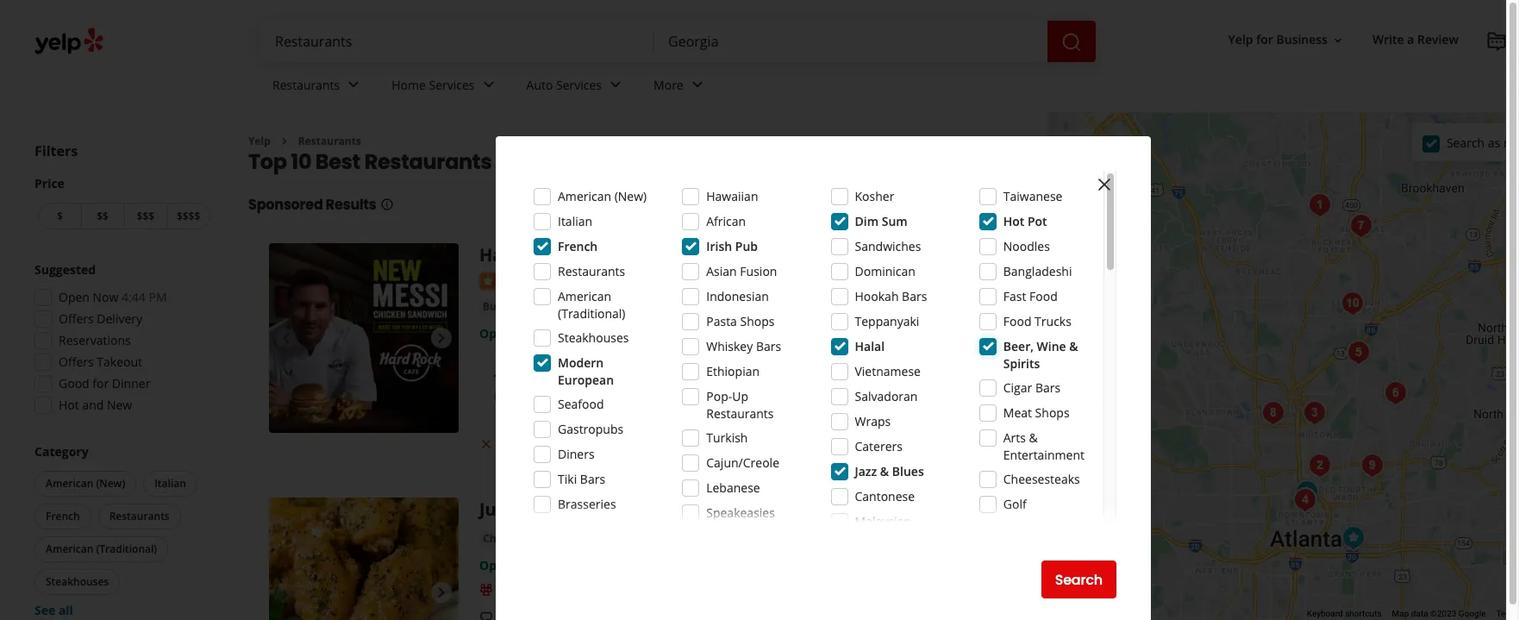 Task type: vqa. For each thing, say whether or not it's contained in the screenshot.
Yelp associated with Yelp link at the left top of the page
yes



Task type: describe. For each thing, give the bounding box(es) containing it.
dim
[[855, 213, 879, 229]]

business categories element
[[259, 62, 1520, 112]]

american inside american (traditional)
[[558, 288, 612, 305]]

american up 11:00
[[537, 299, 587, 314]]

irish
[[707, 238, 733, 254]]

beer, wine & spirits
[[1004, 338, 1079, 372]]

yelp link
[[248, 134, 271, 148]]

until
[[515, 325, 540, 341]]

16 chevron right v2 image
[[278, 134, 291, 148]]

chicken wings link
[[480, 531, 561, 548]]

suggested
[[35, 261, 96, 278]]

postino buckhead image
[[1303, 188, 1338, 223]]

data
[[1412, 609, 1429, 619]]

hookah bars
[[855, 288, 928, 305]]

16 chevron down v2 image
[[1332, 33, 1346, 47]]

write
[[1373, 31, 1405, 48]]

0 vertical spatial takeout
[[97, 354, 142, 370]]

open now 4:44 pm
[[59, 289, 167, 305]]

entertainment
[[1004, 447, 1085, 463]]

beer,
[[1004, 338, 1034, 355]]

pasta
[[707, 313, 737, 330]]

teppanyaki
[[855, 313, 920, 330]]

see all button
[[35, 602, 73, 618]]

& inside arts & entertainment
[[1030, 430, 1038, 446]]

open for now
[[59, 289, 90, 305]]

african
[[707, 213, 746, 229]]

pm for open now 4:44 pm
[[149, 289, 167, 305]]

yelp for yelp for business
[[1229, 31, 1254, 48]]

bars for tiki bars
[[580, 471, 606, 487]]

reviews)
[[627, 271, 674, 288]]

golf
[[1004, 496, 1027, 512]]

american (new) inside search dialog
[[558, 188, 647, 204]]

steakhouses button
[[35, 569, 120, 595]]

south city kitchen midtown image
[[1298, 396, 1333, 430]]

steakhouses inside search dialog
[[558, 330, 629, 346]]

previous image
[[276, 328, 297, 349]]

hot pot
[[1004, 213, 1048, 229]]

26 thai kitchen & bar image
[[1336, 286, 1371, 321]]

wings
[[527, 532, 558, 546]]

open for until
[[480, 325, 512, 341]]

offers takeout
[[59, 354, 142, 370]]

for for dinner
[[93, 375, 109, 392]]

taste
[[494, 371, 530, 387]]

atlanta,
[[550, 148, 633, 176]]

restaurants up american (traditional) link
[[558, 263, 626, 279]]

restaurants inside the business categories element
[[273, 76, 340, 93]]

dinner
[[112, 375, 150, 392]]

24 chevron down v2 image
[[606, 75, 626, 95]]

american (new) button
[[35, 471, 136, 497]]

bars for hookah bars
[[902, 288, 928, 305]]

offers delivery
[[59, 311, 142, 327]]

24 chevron down v2 image for more
[[687, 75, 708, 95]]

$
[[57, 209, 63, 223]]

american (traditional) inside search dialog
[[558, 288, 626, 322]]

home
[[392, 76, 426, 93]]

$$$$
[[177, 209, 200, 223]]

taiwanese
[[1004, 188, 1063, 204]]

restaurants up 16 info v2 icon at the left of the page
[[365, 148, 492, 176]]

sponsored results
[[248, 195, 377, 215]]

and
[[82, 397, 104, 413]]

(traditional) down 3.0 (622 reviews)
[[589, 299, 653, 314]]

italian button
[[143, 471, 197, 497]]

keyboard shortcuts button
[[1308, 608, 1382, 620]]

chicken inside button
[[483, 532, 524, 546]]

cheesesteaks
[[1004, 471, 1081, 487]]

shops for meat shops
[[1036, 405, 1070, 421]]

search dialog
[[0, 0, 1520, 620]]

burgers button
[[480, 298, 527, 316]]

24 chevron down v2 image for home services
[[478, 75, 499, 95]]

search image
[[1062, 32, 1083, 52]]

$$ button
[[81, 203, 124, 229]]

caterers
[[855, 438, 903, 455]]

sponsored
[[248, 195, 323, 215]]

sum
[[882, 213, 908, 229]]

search button
[[1042, 561, 1117, 599]]

arts
[[1004, 430, 1026, 446]]

2 vertical spatial open
[[480, 557, 512, 574]]

yelp for yelp link
[[248, 134, 271, 148]]

pop-up restaurants
[[707, 388, 774, 422]]

0 vertical spatial food
[[1030, 288, 1058, 305]]

trucks
[[1035, 313, 1072, 330]]

(622
[[600, 271, 624, 288]]

for for business
[[1257, 31, 1274, 48]]

noodles
[[1004, 238, 1051, 254]]

downtown
[[664, 299, 725, 316]]

search for search as ma
[[1447, 134, 1486, 151]]

fast food
[[1004, 288, 1058, 305]]

hot and new
[[59, 397, 132, 413]]

burgers link
[[480, 298, 527, 316]]

1 horizontal spatial hard rock cafe image
[[1290, 475, 1325, 510]]

& right 'owned'
[[579, 582, 587, 598]]

slideshow element for hard rock cafe
[[269, 244, 459, 433]]

1 horizontal spatial takeout
[[681, 437, 722, 452]]

0 horizontal spatial american (traditional) button
[[35, 537, 168, 562]]

10
[[291, 148, 312, 176]]

services for auto services
[[556, 76, 602, 93]]

whiskey bars
[[707, 338, 782, 355]]

sandwich
[[606, 388, 659, 404]]

$ button
[[38, 203, 81, 229]]

american inside button
[[46, 476, 93, 491]]

whiskey
[[707, 338, 753, 355]]

food trucks
[[1004, 313, 1072, 330]]

modern
[[558, 355, 604, 371]]

taste greatness new messi chicken sandwich read more
[[494, 371, 730, 404]]

hard rock cafe link
[[480, 244, 611, 267]]

write a review
[[1373, 31, 1460, 48]]

restaurants inside button
[[109, 509, 170, 524]]

italian inside search dialog
[[558, 213, 593, 229]]

spirits
[[1004, 355, 1041, 372]]

jazz
[[855, 463, 877, 480]]

indonesian
[[707, 288, 769, 305]]

open until 11:00 pm
[[480, 325, 596, 341]]

fast
[[1004, 288, 1027, 305]]

whiskey bird image
[[1379, 376, 1414, 411]]

more
[[699, 388, 730, 404]]

poor calvin's image
[[1303, 449, 1338, 483]]

(traditional) inside search dialog
[[558, 305, 626, 322]]

google image
[[1053, 598, 1110, 620]]

georgia
[[637, 148, 720, 176]]

pasta shops
[[707, 313, 775, 330]]

chicken inside taste greatness new messi chicken sandwich read more
[[558, 388, 602, 404]]

just wingn image
[[269, 498, 459, 620]]

0 vertical spatial delivery
[[97, 311, 142, 327]]

new for taste greatness new messi chicken sandwich read more
[[494, 388, 520, 404]]

16 checkmark v2 image
[[592, 437, 606, 451]]

(new) inside search dialog
[[615, 188, 647, 204]]

wingn
[[517, 498, 574, 521]]

malaysian
[[855, 513, 912, 530]]

price
[[35, 175, 65, 192]]

offers for offers delivery
[[59, 311, 94, 327]]

halal
[[855, 338, 885, 355]]

top 10 best restaurants near atlanta, georgia
[[248, 148, 720, 176]]



Task type: locate. For each thing, give the bounding box(es) containing it.
hard
[[480, 244, 522, 267]]

american (new) down category
[[46, 476, 125, 491]]

1 horizontal spatial (new)
[[615, 188, 647, 204]]

operated
[[590, 582, 642, 598]]

best
[[316, 148, 361, 176]]

grana image
[[1342, 336, 1377, 370]]

1 vertical spatial open
[[480, 325, 512, 341]]

cajun/creole
[[707, 455, 780, 471]]

bars for cigar bars
[[1036, 380, 1061, 396]]

more
[[654, 76, 684, 93]]

16 family owned v2 image
[[480, 583, 493, 597]]

wine
[[1037, 338, 1067, 355]]

1 horizontal spatial italian
[[558, 213, 593, 229]]

2 next image from the top
[[431, 582, 452, 603]]

©2023
[[1431, 609, 1457, 619]]

asian
[[707, 263, 737, 279]]

pot
[[1028, 213, 1048, 229]]

1 vertical spatial delivery
[[609, 437, 650, 452]]

two urban licks image
[[1356, 449, 1391, 483]]

category
[[35, 443, 89, 460]]

restaurants up 16 chevron right v2 icon
[[273, 76, 340, 93]]

1 horizontal spatial for
[[1257, 31, 1274, 48]]

3 24 chevron down v2 image from the left
[[687, 75, 708, 95]]

1 horizontal spatial services
[[556, 76, 602, 93]]

& inside beer, wine & spirits
[[1070, 338, 1079, 355]]

1 vertical spatial restaurants link
[[298, 134, 361, 148]]

as
[[1489, 134, 1501, 151]]

5church - buckhead image
[[1345, 209, 1379, 243]]

results
[[326, 195, 377, 215]]

0 horizontal spatial hot
[[59, 397, 79, 413]]

takeout up "dinner"
[[97, 354, 142, 370]]

group
[[29, 261, 214, 419], [31, 443, 214, 619]]

hookah
[[855, 288, 899, 305]]

shortcuts
[[1346, 609, 1382, 619]]

sandwiches
[[855, 238, 922, 254]]

1 vertical spatial chicken
[[483, 532, 524, 546]]

(traditional) down restaurants button
[[96, 542, 157, 556]]

french inside search dialog
[[558, 238, 598, 254]]

1 horizontal spatial yelp
[[1229, 31, 1254, 48]]

pm right 11:00
[[577, 325, 596, 341]]

chicken down greatness on the bottom
[[558, 388, 602, 404]]

yelp left the business
[[1229, 31, 1254, 48]]

group containing category
[[31, 443, 214, 619]]

bars right tiki
[[580, 471, 606, 487]]

french up 3.0
[[558, 238, 598, 254]]

restaurants button
[[98, 504, 181, 530]]

0 horizontal spatial yelp
[[248, 134, 271, 148]]

2 services from the left
[[556, 76, 602, 93]]

1 vertical spatial group
[[31, 443, 214, 619]]

2 offers from the top
[[59, 354, 94, 370]]

0 horizontal spatial new
[[107, 397, 132, 413]]

0 horizontal spatial shops
[[741, 313, 775, 330]]

restaurants link up 16 chevron right v2 icon
[[259, 62, 378, 112]]

None search field
[[261, 21, 1100, 62]]

shops for pasta shops
[[741, 313, 775, 330]]

0 vertical spatial american (new)
[[558, 188, 647, 204]]

shops up 'whiskey bars'
[[741, 313, 775, 330]]

2 24 chevron down v2 image from the left
[[478, 75, 499, 95]]

projects image
[[1487, 31, 1508, 52]]

map
[[1393, 609, 1410, 619]]

services for home services
[[429, 76, 475, 93]]

& right wine
[[1070, 338, 1079, 355]]

1 vertical spatial offers
[[59, 354, 94, 370]]

1 vertical spatial italian
[[155, 476, 186, 491]]

shops down cigar bars
[[1036, 405, 1070, 421]]

1 24 chevron down v2 image from the left
[[344, 75, 364, 95]]

steakhouses inside button
[[46, 575, 109, 589]]

vanity restaurant and bar image
[[1289, 483, 1323, 518]]

meat shops
[[1004, 405, 1070, 421]]

0 vertical spatial shops
[[741, 313, 775, 330]]

0 vertical spatial steakhouses
[[558, 330, 629, 346]]

next image left until
[[431, 328, 452, 349]]

offers for offers takeout
[[59, 354, 94, 370]]

hot down the "good"
[[59, 397, 79, 413]]

1 offers from the top
[[59, 311, 94, 327]]

0 vertical spatial group
[[29, 261, 214, 419]]

0 vertical spatial search
[[1447, 134, 1486, 151]]

salvadoran
[[855, 388, 918, 405]]

1 horizontal spatial search
[[1447, 134, 1486, 151]]

previous image
[[276, 582, 297, 603]]

1 vertical spatial pm
[[577, 325, 596, 341]]

yelp left 16 chevron right v2 icon
[[248, 134, 271, 148]]

0 vertical spatial hot
[[1004, 213, 1025, 229]]

pm right 4:44
[[149, 289, 167, 305]]

1 horizontal spatial delivery
[[609, 437, 650, 452]]

1 vertical spatial (new)
[[96, 476, 125, 491]]

for
[[1257, 31, 1274, 48], [93, 375, 109, 392]]

just
[[480, 498, 513, 521]]

0 vertical spatial pm
[[149, 289, 167, 305]]

user actions element
[[1215, 24, 1520, 59]]

lebanese
[[707, 480, 761, 496]]

french down the american (new) button
[[46, 509, 80, 524]]

italian inside "button"
[[155, 476, 186, 491]]

now
[[93, 289, 119, 305]]

for left the business
[[1257, 31, 1274, 48]]

search as ma
[[1447, 134, 1520, 151]]

0 horizontal spatial for
[[93, 375, 109, 392]]

1 vertical spatial french
[[46, 509, 80, 524]]

1 services from the left
[[429, 76, 475, 93]]

next image for just wingn
[[431, 582, 452, 603]]

american (traditional) button up "steakhouses" button
[[35, 537, 168, 562]]

next image for hard rock cafe
[[431, 328, 452, 349]]

3 star rating image
[[480, 272, 573, 290]]

google
[[1459, 609, 1487, 619]]

french inside button
[[46, 509, 80, 524]]

offers
[[59, 311, 94, 327], [59, 354, 94, 370]]

dim sum
[[855, 213, 908, 229]]

restaurants right 16 chevron right v2 icon
[[298, 134, 361, 148]]

1 vertical spatial takeout
[[681, 437, 722, 452]]

1 vertical spatial american (traditional) button
[[35, 537, 168, 562]]

1 horizontal spatial french
[[558, 238, 598, 254]]

ma
[[1504, 134, 1520, 151]]

for down offers takeout
[[93, 375, 109, 392]]

tiki bars
[[558, 471, 606, 487]]

bars up teppanyaki
[[902, 288, 928, 305]]

business
[[1277, 31, 1328, 48]]

cafe
[[573, 244, 611, 267]]

steakhouses up all
[[46, 575, 109, 589]]

0 vertical spatial slideshow element
[[269, 244, 459, 433]]

1 horizontal spatial american (new)
[[558, 188, 647, 204]]

3.0
[[580, 271, 597, 288]]

0 vertical spatial open
[[59, 289, 90, 305]]

1 horizontal spatial 24 chevron down v2 image
[[478, 75, 499, 95]]

open down suggested
[[59, 289, 90, 305]]

24 chevron down v2 image left auto
[[478, 75, 499, 95]]

arts & entertainment
[[1004, 430, 1085, 463]]

0 horizontal spatial hard rock cafe image
[[269, 244, 459, 433]]

1 vertical spatial search
[[1056, 570, 1103, 590]]

american down the french button
[[46, 542, 93, 556]]

0 vertical spatial restaurants link
[[259, 62, 378, 112]]

auto services
[[527, 76, 602, 93]]

open down burgers link
[[480, 325, 512, 341]]

1 vertical spatial hard rock cafe image
[[1290, 475, 1325, 510]]

0 horizontal spatial chicken
[[483, 532, 524, 546]]

tiki
[[558, 471, 577, 487]]

yelp inside 'yelp for business' button
[[1229, 31, 1254, 48]]

new down taste
[[494, 388, 520, 404]]

delivery down open now 4:44 pm on the left of page
[[97, 311, 142, 327]]

$$$
[[137, 209, 155, 223]]

1 horizontal spatial new
[[494, 388, 520, 404]]

american down atlanta,
[[558, 188, 612, 204]]

close image
[[1095, 174, 1115, 195]]

steakhouses up modern
[[558, 330, 629, 346]]

new
[[494, 388, 520, 404], [107, 397, 132, 413]]

2 horizontal spatial 24 chevron down v2 image
[[687, 75, 708, 95]]

0 horizontal spatial italian
[[155, 476, 186, 491]]

24 chevron down v2 image left home on the left top of the page
[[344, 75, 364, 95]]

(new) inside button
[[96, 476, 125, 491]]

services
[[429, 76, 475, 93], [556, 76, 602, 93]]

24 chevron down v2 image inside restaurants link
[[344, 75, 364, 95]]

auto services link
[[513, 62, 640, 112]]

filters
[[35, 141, 78, 160]]

european
[[558, 372, 614, 388]]

yelp for business button
[[1222, 25, 1353, 56]]

search left as
[[1447, 134, 1486, 151]]

16 speech v2 image
[[480, 611, 493, 620]]

family-owned & operated
[[497, 582, 642, 598]]

1 vertical spatial for
[[93, 375, 109, 392]]

hot for hot and new
[[59, 397, 79, 413]]

1 vertical spatial slideshow element
[[269, 498, 459, 620]]

0 horizontal spatial (new)
[[96, 476, 125, 491]]

search inside button
[[1056, 570, 1103, 590]]

(new) down atlanta,
[[615, 188, 647, 204]]

hot
[[1004, 213, 1025, 229], [59, 397, 79, 413]]

seating
[[542, 437, 578, 452]]

pelicana chicken image
[[1257, 396, 1291, 430]]

0 vertical spatial offers
[[59, 311, 94, 327]]

24 chevron down v2 image
[[344, 75, 364, 95], [478, 75, 499, 95], [687, 75, 708, 95]]

just wingn image
[[1337, 521, 1372, 556]]

services right home on the left top of the page
[[429, 76, 475, 93]]

0 vertical spatial chicken
[[558, 388, 602, 404]]

american down category
[[46, 476, 93, 491]]

new down "dinner"
[[107, 397, 132, 413]]

(new) up restaurants button
[[96, 476, 125, 491]]

outdoor
[[497, 437, 539, 452]]

hard rock cafe image
[[269, 244, 459, 433], [1290, 475, 1325, 510]]

1 vertical spatial steakhouses
[[46, 575, 109, 589]]

1 vertical spatial hot
[[59, 397, 79, 413]]

24 chevron down v2 image right more
[[687, 75, 708, 95]]

24 chevron down v2 image inside more link
[[687, 75, 708, 95]]

terms link
[[1497, 609, 1520, 619]]

hot left pot in the top right of the page
[[1004, 213, 1025, 229]]

cigar
[[1004, 380, 1033, 396]]

french button
[[35, 504, 91, 530]]

0 vertical spatial french
[[558, 238, 598, 254]]

24 chevron down v2 image for restaurants
[[344, 75, 364, 95]]

offers up reservations
[[59, 311, 94, 327]]

24 chevron down v2 image inside home services link
[[478, 75, 499, 95]]

cigar bars
[[1004, 380, 1061, 396]]

0 vertical spatial hard rock cafe image
[[269, 244, 459, 433]]

italian up cafe
[[558, 213, 593, 229]]

search for search
[[1056, 570, 1103, 590]]

slideshow element
[[269, 244, 459, 433], [269, 498, 459, 620]]

rock
[[526, 244, 568, 267]]

delivery right 16 checkmark v2 icon
[[609, 437, 650, 452]]

1 horizontal spatial pm
[[577, 325, 596, 341]]

chicken down just
[[483, 532, 524, 546]]

1 horizontal spatial american (traditional) button
[[534, 298, 657, 316]]

0 horizontal spatial pm
[[149, 289, 167, 305]]

next image
[[431, 328, 452, 349], [431, 582, 452, 603]]

1 horizontal spatial steakhouses
[[558, 330, 629, 346]]

2 slideshow element from the top
[[269, 498, 459, 620]]

all
[[59, 602, 73, 618]]

restaurants down "italian" "button" on the left of the page
[[109, 509, 170, 524]]

just wingn link
[[480, 498, 574, 521]]

keyboard shortcuts
[[1308, 609, 1382, 619]]

0 vertical spatial american (traditional) button
[[534, 298, 657, 316]]

pm for open until 11:00 pm
[[577, 325, 596, 341]]

restaurants link right 16 chevron right v2 icon
[[298, 134, 361, 148]]

jazz & blues
[[855, 463, 925, 480]]

brasseries
[[558, 496, 616, 512]]

restaurants
[[273, 76, 340, 93], [298, 134, 361, 148], [365, 148, 492, 176], [558, 263, 626, 279], [707, 405, 774, 422], [109, 509, 170, 524]]

hot for hot pot
[[1004, 213, 1025, 229]]

0 vertical spatial italian
[[558, 213, 593, 229]]

0 horizontal spatial american (new)
[[46, 476, 125, 491]]

read
[[666, 388, 695, 404]]

0 vertical spatial (new)
[[615, 188, 647, 204]]

map data ©2023 google
[[1393, 609, 1487, 619]]

1 horizontal spatial shops
[[1036, 405, 1070, 421]]

pop-
[[707, 388, 733, 405]]

hawaiian
[[707, 188, 759, 204]]

0 horizontal spatial delivery
[[97, 311, 142, 327]]

food down bangladeshi
[[1030, 288, 1058, 305]]

$$$$ button
[[167, 203, 210, 229]]

american down 3.0
[[558, 288, 612, 305]]

16 info v2 image
[[380, 198, 394, 212]]

0 horizontal spatial search
[[1056, 570, 1103, 590]]

bars up meat shops
[[1036, 380, 1061, 396]]

new for hot and new
[[107, 397, 132, 413]]

1 vertical spatial shops
[[1036, 405, 1070, 421]]

open up 16 family owned v2 icon
[[480, 557, 512, 574]]

$$
[[97, 209, 109, 223]]

food up beer,
[[1004, 313, 1032, 330]]

greatness
[[533, 371, 602, 387]]

good
[[59, 375, 89, 392]]

bars for whiskey bars
[[756, 338, 782, 355]]

(traditional) down 3.0
[[558, 305, 626, 322]]

irish pub
[[707, 238, 758, 254]]

pub
[[736, 238, 758, 254]]

0 vertical spatial next image
[[431, 328, 452, 349]]

food
[[1030, 288, 1058, 305], [1004, 313, 1032, 330]]

review
[[1418, 31, 1460, 48]]

hot inside search dialog
[[1004, 213, 1025, 229]]

next image left 16 family owned v2 icon
[[431, 582, 452, 603]]

vietnamese
[[855, 363, 921, 380]]

0 horizontal spatial services
[[429, 76, 475, 93]]

american (traditional) button
[[534, 298, 657, 316], [35, 537, 168, 562]]

restaurants down up
[[707, 405, 774, 422]]

0 horizontal spatial 24 chevron down v2 image
[[344, 75, 364, 95]]

american (traditional) button down 3.0
[[534, 298, 657, 316]]

modern european
[[558, 355, 614, 388]]

0 vertical spatial for
[[1257, 31, 1274, 48]]

takeout up cajun/creole
[[681, 437, 722, 452]]

shops
[[741, 313, 775, 330], [1036, 405, 1070, 421]]

16 close v2 image
[[480, 437, 493, 451]]

map region
[[897, 0, 1520, 620]]

1 next image from the top
[[431, 328, 452, 349]]

1 vertical spatial american (new)
[[46, 476, 125, 491]]

services left 24 chevron down v2 icon
[[556, 76, 602, 93]]

1 vertical spatial yelp
[[248, 134, 271, 148]]

1 vertical spatial food
[[1004, 313, 1032, 330]]

1 vertical spatial next image
[[431, 582, 452, 603]]

group containing suggested
[[29, 261, 214, 419]]

price group
[[35, 175, 214, 233]]

delivery
[[97, 311, 142, 327], [609, 437, 650, 452]]

yelp
[[1229, 31, 1254, 48], [248, 134, 271, 148]]

bars down pasta shops
[[756, 338, 782, 355]]

0 vertical spatial yelp
[[1229, 31, 1254, 48]]

1 horizontal spatial hot
[[1004, 213, 1025, 229]]

1 horizontal spatial chicken
[[558, 388, 602, 404]]

italian
[[558, 213, 593, 229], [155, 476, 186, 491]]

& right arts at the right bottom of the page
[[1030, 430, 1038, 446]]

chicken
[[558, 388, 602, 404], [483, 532, 524, 546]]

0 horizontal spatial french
[[46, 509, 80, 524]]

for inside 'yelp for business' button
[[1257, 31, 1274, 48]]

search up google image
[[1056, 570, 1103, 590]]

italian up restaurants button
[[155, 476, 186, 491]]

& right jazz
[[881, 463, 890, 480]]

american (new) down atlanta,
[[558, 188, 647, 204]]

american (new) inside button
[[46, 476, 125, 491]]

offers up the "good"
[[59, 354, 94, 370]]

1 slideshow element from the top
[[269, 244, 459, 433]]

0 horizontal spatial steakhouses
[[46, 575, 109, 589]]

slideshow element for just wingn
[[269, 498, 459, 620]]

search
[[1447, 134, 1486, 151], [1056, 570, 1103, 590]]

0 horizontal spatial takeout
[[97, 354, 142, 370]]

new inside taste greatness new messi chicken sandwich read more
[[494, 388, 520, 404]]

(traditional)
[[589, 299, 653, 314], [558, 305, 626, 322], [96, 542, 157, 556]]

messi
[[523, 388, 555, 404]]

diners
[[558, 446, 595, 462]]

auto
[[527, 76, 553, 93]]



